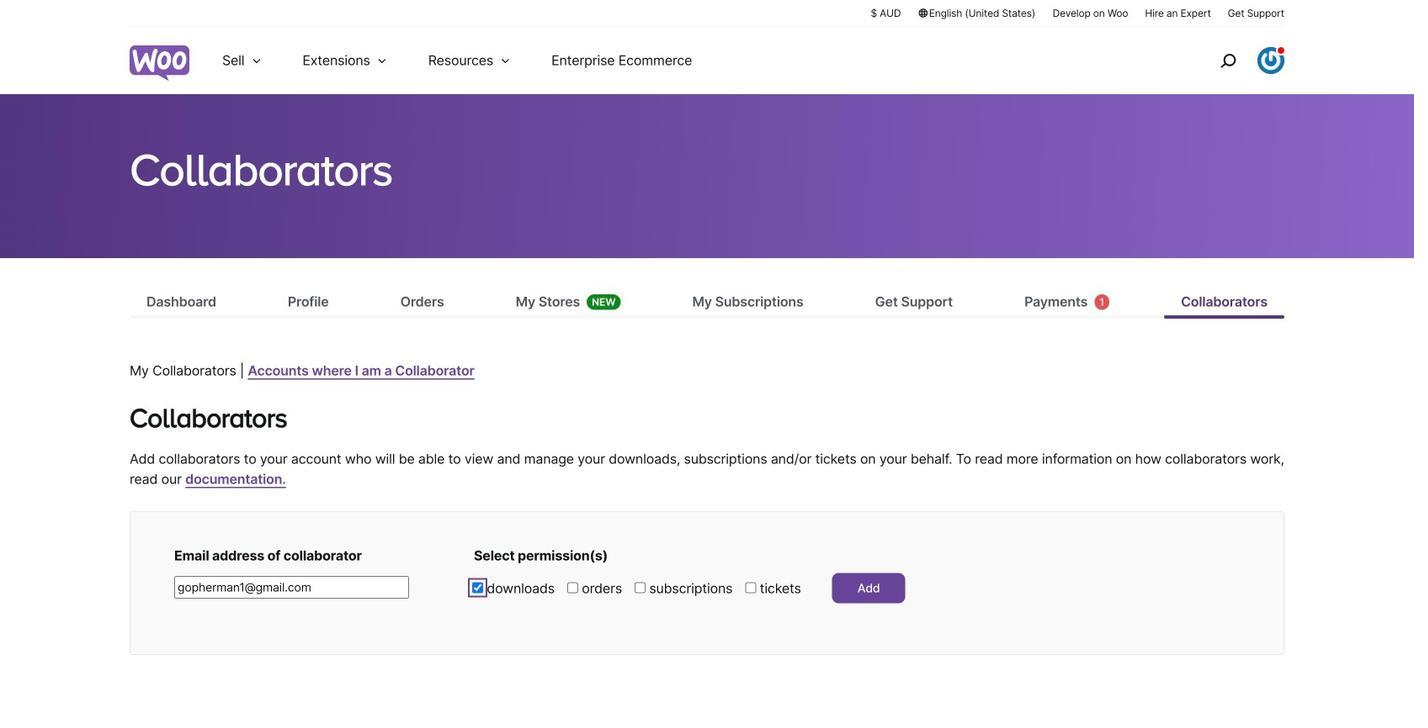 Task type: locate. For each thing, give the bounding box(es) containing it.
search image
[[1215, 47, 1242, 74]]

None checkbox
[[635, 583, 646, 594], [745, 583, 756, 594], [635, 583, 646, 594], [745, 583, 756, 594]]

None checkbox
[[472, 583, 483, 594], [567, 583, 578, 594], [472, 583, 483, 594], [567, 583, 578, 594]]



Task type: describe. For each thing, give the bounding box(es) containing it.
service navigation menu element
[[1184, 33, 1285, 88]]

open account menu image
[[1258, 47, 1285, 74]]



Task type: vqa. For each thing, say whether or not it's contained in the screenshot.
option
yes



